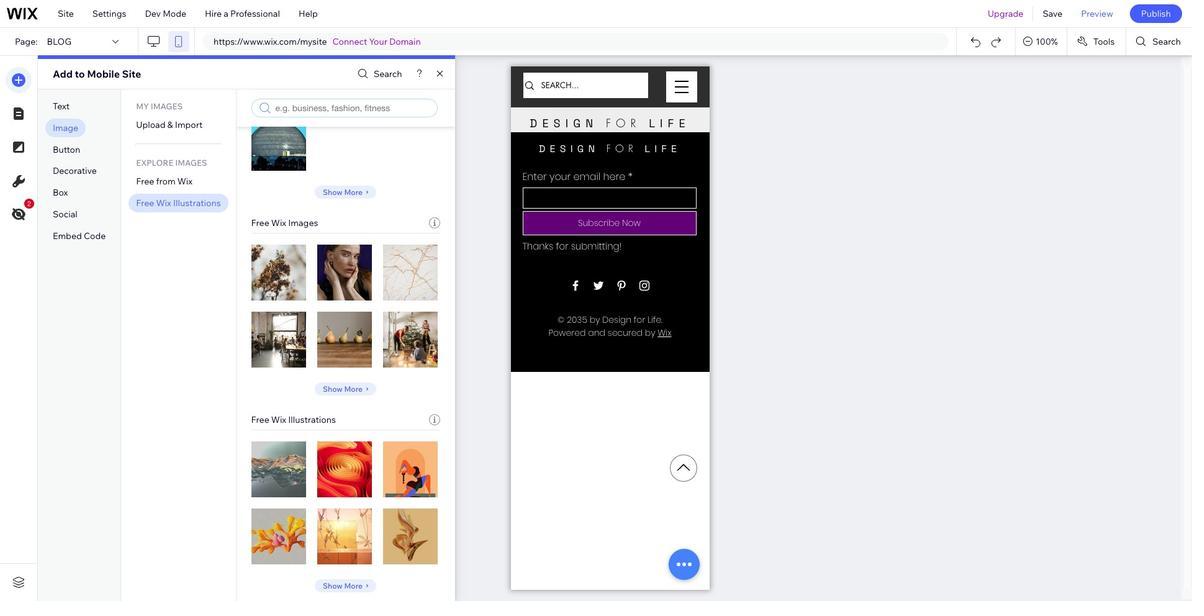 Task type: vqa. For each thing, say whether or not it's contained in the screenshot.
the right Search button
yes



Task type: locate. For each thing, give the bounding box(es) containing it.
1 horizontal spatial search
[[1153, 36, 1182, 47]]

1 vertical spatial site
[[122, 68, 141, 80]]

2 vertical spatial show more
[[323, 581, 363, 591]]

wix
[[177, 176, 193, 187], [156, 197, 171, 208], [271, 217, 287, 229], [271, 414, 287, 426]]

save
[[1043, 8, 1063, 19]]

1 vertical spatial show more button
[[315, 383, 377, 396]]

0 vertical spatial site
[[58, 8, 74, 19]]

2 show from the top
[[323, 384, 343, 394]]

2 show more from the top
[[323, 384, 363, 394]]

search
[[1153, 36, 1182, 47], [374, 68, 402, 80]]

0 vertical spatial more
[[345, 187, 363, 197]]

site up blog
[[58, 8, 74, 19]]

search button
[[1127, 28, 1193, 55], [355, 65, 402, 83]]

2 vertical spatial images
[[288, 217, 318, 229]]

more for images
[[345, 384, 363, 394]]

explore images
[[136, 158, 207, 168]]

0 vertical spatial images
[[151, 101, 183, 111]]

3 more from the top
[[345, 581, 363, 591]]

1 vertical spatial show more
[[323, 384, 363, 394]]

search down your
[[374, 68, 402, 80]]

1 horizontal spatial illustrations
[[288, 414, 336, 426]]

free
[[136, 176, 154, 187], [136, 197, 154, 208], [251, 217, 269, 229], [251, 414, 269, 426]]

0 vertical spatial show more button
[[315, 186, 377, 199]]

site right the mobile at the left of page
[[122, 68, 141, 80]]

preview
[[1082, 8, 1114, 19]]

0 horizontal spatial illustrations
[[173, 197, 221, 208]]

0 horizontal spatial search
[[374, 68, 402, 80]]

settings
[[92, 8, 126, 19]]

3 show from the top
[[323, 581, 343, 591]]

more
[[345, 187, 363, 197], [345, 384, 363, 394], [345, 581, 363, 591]]

1 horizontal spatial search button
[[1127, 28, 1193, 55]]

0 vertical spatial search button
[[1127, 28, 1193, 55]]

free wix illustrations
[[136, 197, 221, 208], [251, 414, 336, 426]]

1 vertical spatial show
[[323, 384, 343, 394]]

help
[[299, 8, 318, 19]]

import
[[175, 119, 203, 130]]

my
[[136, 101, 149, 111]]

0 vertical spatial free wix illustrations
[[136, 197, 221, 208]]

0 vertical spatial show
[[323, 187, 343, 197]]

to
[[75, 68, 85, 80]]

2 show more button from the top
[[315, 383, 377, 396]]

add to mobile site
[[53, 68, 141, 80]]

2 vertical spatial show more button
[[315, 580, 377, 593]]

2 vertical spatial show
[[323, 581, 343, 591]]

0 vertical spatial show more
[[323, 187, 363, 197]]

code
[[84, 230, 106, 242]]

1 more from the top
[[345, 187, 363, 197]]

preview button
[[1073, 0, 1123, 27]]

1 vertical spatial more
[[345, 384, 363, 394]]

site
[[58, 8, 74, 19], [122, 68, 141, 80]]

tools
[[1094, 36, 1116, 47]]

show more
[[323, 187, 363, 197], [323, 384, 363, 394], [323, 581, 363, 591]]

3 show more from the top
[[323, 581, 363, 591]]

0 horizontal spatial search button
[[355, 65, 402, 83]]

search down publish
[[1153, 36, 1182, 47]]

blog
[[47, 36, 72, 47]]

social
[[53, 209, 77, 220]]

show
[[323, 187, 343, 197], [323, 384, 343, 394], [323, 581, 343, 591]]

3 show more button from the top
[[315, 580, 377, 593]]

1 show from the top
[[323, 187, 343, 197]]

hire a professional
[[205, 8, 280, 19]]

2 vertical spatial more
[[345, 581, 363, 591]]

1 vertical spatial images
[[175, 158, 207, 168]]

2
[[27, 200, 31, 208]]

search button down your
[[355, 65, 402, 83]]

decorative
[[53, 165, 97, 177]]

1 horizontal spatial site
[[122, 68, 141, 80]]

100%
[[1037, 36, 1059, 47]]

100% button
[[1017, 28, 1067, 55]]

0 vertical spatial search
[[1153, 36, 1182, 47]]

1 horizontal spatial free wix illustrations
[[251, 414, 336, 426]]

search button down publish
[[1127, 28, 1193, 55]]

your
[[369, 36, 388, 47]]

images
[[151, 101, 183, 111], [175, 158, 207, 168], [288, 217, 318, 229]]

2 more from the top
[[345, 384, 363, 394]]

2 button
[[6, 199, 34, 227]]

&
[[168, 119, 173, 130]]

publish
[[1142, 8, 1172, 19]]

more for illustrations
[[345, 581, 363, 591]]

embed code
[[53, 230, 106, 242]]

0 vertical spatial illustrations
[[173, 197, 221, 208]]

connect
[[333, 36, 367, 47]]

illustrations
[[173, 197, 221, 208], [288, 414, 336, 426]]

show more button
[[315, 186, 377, 199], [315, 383, 377, 396], [315, 580, 377, 593]]

dev
[[145, 8, 161, 19]]

show more for free wix illustrations
[[323, 581, 363, 591]]



Task type: describe. For each thing, give the bounding box(es) containing it.
1 vertical spatial free wix illustrations
[[251, 414, 336, 426]]

box
[[53, 187, 68, 198]]

1 show more button from the top
[[315, 186, 377, 199]]

free from wix
[[136, 176, 193, 187]]

add
[[53, 68, 73, 80]]

upload
[[136, 119, 166, 130]]

a
[[224, 8, 229, 19]]

https://www.wix.com/mysite
[[214, 36, 327, 47]]

professional
[[231, 8, 280, 19]]

1 vertical spatial search button
[[355, 65, 402, 83]]

mode
[[163, 8, 186, 19]]

show more for free wix images
[[323, 384, 363, 394]]

button
[[53, 144, 80, 155]]

image
[[53, 122, 78, 133]]

e.g. business, fashion, fitness field
[[274, 103, 433, 114]]

show more button for free wix illustrations
[[315, 580, 377, 593]]

show for images
[[323, 384, 343, 394]]

mobile
[[87, 68, 120, 80]]

show for illustrations
[[323, 581, 343, 591]]

from
[[156, 176, 176, 187]]

tools button
[[1068, 28, 1127, 55]]

hire
[[205, 8, 222, 19]]

https://www.wix.com/mysite connect your domain
[[214, 36, 421, 47]]

free wix images
[[251, 217, 318, 229]]

my images
[[136, 101, 183, 111]]

1 vertical spatial search
[[374, 68, 402, 80]]

save button
[[1034, 0, 1073, 27]]

upload & import
[[136, 119, 203, 130]]

dev mode
[[145, 8, 186, 19]]

0 horizontal spatial site
[[58, 8, 74, 19]]

1 vertical spatial illustrations
[[288, 414, 336, 426]]

1 show more from the top
[[323, 187, 363, 197]]

domain
[[390, 36, 421, 47]]

show more button for free wix images
[[315, 383, 377, 396]]

images for explore images
[[175, 158, 207, 168]]

text
[[53, 101, 70, 112]]

upgrade
[[989, 8, 1024, 19]]

explore
[[136, 158, 174, 168]]

embed
[[53, 230, 82, 242]]

0 horizontal spatial free wix illustrations
[[136, 197, 221, 208]]

publish button
[[1131, 4, 1183, 23]]

images for my images
[[151, 101, 183, 111]]



